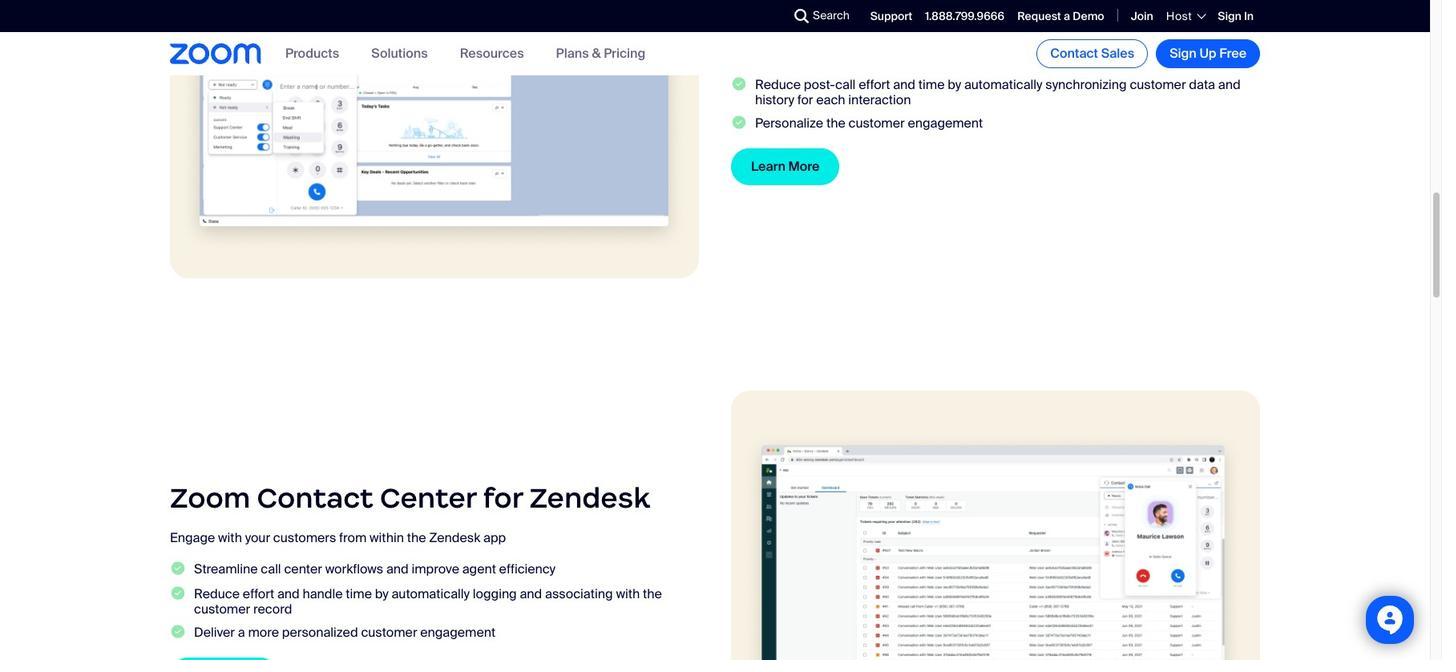 Task type: locate. For each thing, give the bounding box(es) containing it.
reduce inside reduce effort and handle time by automatically logging and associating with the customer record
[[194, 585, 240, 602]]

1 horizontal spatial by
[[948, 76, 962, 93]]

sign up free
[[1170, 45, 1247, 62]]

reduce post-call effort and time by automatically synchronizing customer data and history for each interaction
[[755, 76, 1241, 108]]

0 vertical spatial automatically
[[965, 76, 1043, 93]]

customer left data on the right
[[1130, 76, 1187, 93]]

1 horizontal spatial engagement
[[908, 115, 983, 132]]

deliver
[[194, 624, 235, 641]]

0 horizontal spatial call
[[261, 560, 281, 577]]

0 vertical spatial effort
[[859, 76, 891, 93]]

logging
[[473, 585, 517, 602]]

reduce inside reduce post-call effort and time by automatically synchronizing customer data and history for each interaction
[[755, 76, 801, 93]]

0 vertical spatial call
[[836, 76, 856, 93]]

by inside reduce effort and handle time by automatically logging and associating with the customer record
[[375, 585, 389, 602]]

from
[[339, 529, 367, 546]]

center
[[284, 560, 322, 577]]

products button
[[286, 45, 339, 62]]

the inside reduce effort and handle time by automatically logging and associating with the customer record
[[643, 585, 662, 602]]

and
[[894, 76, 916, 93], [1219, 76, 1241, 93], [387, 560, 409, 577], [277, 585, 300, 602], [520, 585, 542, 602]]

with inside reduce effort and handle time by automatically logging and associating with the customer record
[[616, 585, 640, 602]]

resources
[[460, 45, 524, 62]]

more
[[789, 158, 820, 175]]

0 horizontal spatial sign
[[1170, 45, 1197, 62]]

engagement down reduce effort and handle time by automatically logging and associating with the customer record
[[421, 624, 496, 641]]

history
[[755, 91, 795, 108]]

with left your
[[218, 529, 242, 546]]

automatically
[[965, 76, 1043, 93], [392, 585, 470, 602]]

0 horizontal spatial the
[[407, 529, 426, 546]]

sign left in
[[1219, 9, 1242, 23]]

for
[[798, 91, 814, 108], [483, 480, 523, 516]]

0 vertical spatial time
[[919, 76, 945, 93]]

1 vertical spatial sign
[[1170, 45, 1197, 62]]

call left center
[[261, 560, 281, 577]]

1 vertical spatial zendesk
[[429, 529, 481, 546]]

reduce down "streamline" in the left bottom of the page
[[194, 585, 240, 602]]

sign for sign up free
[[1170, 45, 1197, 62]]

0 vertical spatial with
[[887, 20, 911, 36]]

personalize the customer engagement
[[755, 115, 983, 132]]

the
[[827, 115, 846, 132], [407, 529, 426, 546], [643, 585, 662, 602]]

effort up 'personalize the customer engagement'
[[859, 76, 891, 93]]

1 horizontal spatial time
[[919, 76, 945, 93]]

post-
[[804, 76, 836, 93]]

a
[[1064, 9, 1071, 23], [238, 624, 245, 641]]

2 horizontal spatial with
[[887, 20, 911, 36]]

contact sales
[[1051, 45, 1135, 62]]

1 horizontal spatial contact
[[1051, 45, 1099, 62]]

with left integration
[[887, 20, 911, 36]]

1 horizontal spatial a
[[1064, 9, 1071, 23]]

2 vertical spatial the
[[643, 585, 662, 602]]

1 vertical spatial by
[[375, 585, 389, 602]]

sign in
[[1219, 9, 1254, 23]]

the down each
[[827, 115, 846, 132]]

each
[[817, 91, 846, 108]]

streamline
[[194, 560, 258, 577]]

1 vertical spatial engagement
[[421, 624, 496, 641]]

with right associating
[[616, 585, 640, 602]]

0 horizontal spatial reduce
[[194, 585, 240, 602]]

effort
[[859, 76, 891, 93], [243, 585, 274, 602]]

1 vertical spatial effort
[[243, 585, 274, 602]]

effort inside reduce effort and handle time by automatically logging and associating with the customer record
[[243, 585, 274, 602]]

1 vertical spatial the
[[407, 529, 426, 546]]

zoom
[[170, 480, 251, 516]]

by inside reduce post-call effort and time by automatically synchronizing customer data and history for each interaction
[[948, 76, 962, 93]]

request a demo link
[[1018, 9, 1105, 23]]

1 vertical spatial time
[[346, 585, 372, 602]]

by down integration
[[948, 76, 962, 93]]

reduce for customer
[[194, 585, 240, 602]]

engage
[[170, 529, 215, 546]]

and up 'personalize the customer engagement'
[[894, 76, 916, 93]]

0 horizontal spatial contact
[[257, 480, 374, 516]]

engage with your customers from within the zendesk app
[[170, 529, 506, 546]]

0 horizontal spatial a
[[238, 624, 245, 641]]

1 horizontal spatial effort
[[859, 76, 891, 93]]

agent right simplify
[[781, 20, 815, 36]]

0 horizontal spatial with
[[218, 529, 242, 546]]

contact
[[1051, 45, 1099, 62], [257, 480, 374, 516]]

demo
[[1073, 9, 1105, 23]]

time right interaction
[[919, 76, 945, 93]]

1 vertical spatial reduce
[[194, 585, 240, 602]]

and down within
[[387, 560, 409, 577]]

1 horizontal spatial zendesk
[[530, 480, 650, 516]]

with
[[887, 20, 911, 36], [218, 529, 242, 546], [616, 585, 640, 602]]

search image
[[795, 9, 809, 23], [795, 9, 809, 23]]

agent up logging
[[462, 560, 496, 577]]

0 vertical spatial agent
[[781, 20, 815, 36]]

to
[[980, 20, 992, 36]]

zendesk integration image
[[731, 390, 1261, 660]]

0 horizontal spatial zendesk
[[429, 529, 481, 546]]

a left the more
[[238, 624, 245, 641]]

zoom logo image
[[170, 43, 261, 64]]

1 horizontal spatial reduce
[[755, 76, 801, 93]]

host
[[1167, 9, 1193, 23]]

1 horizontal spatial agent
[[781, 20, 815, 36]]

0 vertical spatial contact
[[1051, 45, 1099, 62]]

customer up deliver
[[194, 601, 250, 618]]

customer
[[1130, 76, 1187, 93], [849, 115, 905, 132], [194, 601, 250, 618], [361, 624, 417, 641]]

the right within
[[407, 529, 426, 546]]

1 horizontal spatial the
[[643, 585, 662, 602]]

1 horizontal spatial automatically
[[965, 76, 1043, 93]]

automatically down improve
[[392, 585, 470, 602]]

1 vertical spatial for
[[483, 480, 523, 516]]

2 vertical spatial with
[[616, 585, 640, 602]]

contact up customers
[[257, 480, 374, 516]]

time
[[919, 76, 945, 93], [346, 585, 372, 602]]

your
[[245, 529, 270, 546]]

plans
[[556, 45, 589, 62]]

call
[[836, 76, 856, 93], [261, 560, 281, 577]]

0 vertical spatial the
[[827, 115, 846, 132]]

1 vertical spatial agent
[[462, 560, 496, 577]]

automatically inside reduce post-call effort and time by automatically synchronizing customer data and history for each interaction
[[965, 76, 1043, 93]]

1 horizontal spatial with
[[616, 585, 640, 602]]

support link
[[871, 9, 913, 23]]

and down efficiency
[[520, 585, 542, 602]]

interaction
[[849, 91, 911, 108]]

time down workflows at the left of the page
[[346, 585, 372, 602]]

None search field
[[736, 3, 799, 29]]

1 vertical spatial automatically
[[392, 585, 470, 602]]

1 vertical spatial with
[[218, 529, 242, 546]]

join link
[[1131, 9, 1154, 23]]

streamline call center workflows and improve agent efficiency
[[194, 560, 556, 577]]

engagement down reduce post-call effort and time by automatically synchronizing customer data and history for each interaction
[[908, 115, 983, 132]]

salesforce
[[995, 20, 1058, 36]]

reduce
[[755, 76, 801, 93], [194, 585, 240, 602]]

0 horizontal spatial automatically
[[392, 585, 470, 602]]

sign left up
[[1170, 45, 1197, 62]]

1 horizontal spatial for
[[798, 91, 814, 108]]

solutions
[[371, 45, 428, 62]]

0 vertical spatial reduce
[[755, 76, 801, 93]]

0 vertical spatial a
[[1064, 9, 1071, 23]]

reduce up personalize
[[755, 76, 801, 93]]

workflows
[[325, 560, 384, 577]]

agent
[[781, 20, 815, 36], [462, 560, 496, 577]]

0 vertical spatial by
[[948, 76, 962, 93]]

sign
[[1219, 9, 1242, 23], [1170, 45, 1197, 62]]

call up 'personalize the customer engagement'
[[836, 76, 856, 93]]

zoom contact center for zendesk
[[170, 480, 650, 516]]

effort up the more
[[243, 585, 274, 602]]

app
[[484, 529, 506, 546]]

for left each
[[798, 91, 814, 108]]

for up app
[[483, 480, 523, 516]]

0 horizontal spatial effort
[[243, 585, 274, 602]]

1 vertical spatial call
[[261, 560, 281, 577]]

engagement
[[908, 115, 983, 132], [421, 624, 496, 641]]

automatically down to
[[965, 76, 1043, 93]]

the right associating
[[643, 585, 662, 602]]

sign up free link
[[1157, 39, 1261, 68]]

0 vertical spatial sign
[[1219, 9, 1242, 23]]

free
[[1220, 45, 1247, 62]]

0 horizontal spatial time
[[346, 585, 372, 602]]

1 horizontal spatial call
[[836, 76, 856, 93]]

integration
[[914, 20, 977, 36]]

by down streamline call center workflows and improve agent efficiency
[[375, 585, 389, 602]]

1 horizontal spatial sign
[[1219, 9, 1242, 23]]

by
[[948, 76, 962, 93], [375, 585, 389, 602]]

zendesk
[[530, 480, 650, 516], [429, 529, 481, 546]]

more
[[248, 624, 279, 641]]

0 horizontal spatial engagement
[[421, 624, 496, 641]]

deliver a more personalized customer engagement
[[194, 624, 496, 641]]

learn
[[751, 158, 786, 175]]

0 horizontal spatial agent
[[462, 560, 496, 577]]

contact up synchronizing
[[1051, 45, 1099, 62]]

pricing
[[604, 45, 646, 62]]

0 vertical spatial for
[[798, 91, 814, 108]]

0 horizontal spatial by
[[375, 585, 389, 602]]

1.888.799.9666 link
[[926, 9, 1005, 23]]

1 vertical spatial a
[[238, 624, 245, 641]]

customer inside reduce effort and handle time by automatically logging and associating with the customer record
[[194, 601, 250, 618]]

a left demo
[[1064, 9, 1071, 23]]



Task type: vqa. For each thing, say whether or not it's contained in the screenshot.
"Contact" to the top
yes



Task type: describe. For each thing, give the bounding box(es) containing it.
1.888.799.9666
[[926, 9, 1005, 23]]

sign for sign in
[[1219, 9, 1242, 23]]

automatically inside reduce effort and handle time by automatically logging and associating with the customer record
[[392, 585, 470, 602]]

center
[[380, 480, 477, 516]]

handle
[[303, 585, 343, 602]]

plans & pricing
[[556, 45, 646, 62]]

a for demo
[[1064, 9, 1071, 23]]

efficiency
[[499, 560, 556, 577]]

solutions button
[[371, 45, 428, 62]]

0 vertical spatial engagement
[[908, 115, 983, 132]]

saleforce integration image
[[170, 0, 699, 278]]

time inside reduce effort and handle time by automatically logging and associating with the customer record
[[346, 585, 372, 602]]

a for more
[[238, 624, 245, 641]]

record
[[253, 601, 292, 618]]

sales
[[1102, 45, 1135, 62]]

plans & pricing link
[[556, 45, 646, 62]]

customers
[[273, 529, 336, 546]]

1 vertical spatial contact
[[257, 480, 374, 516]]

call inside reduce post-call effort and time by automatically synchronizing customer data and history for each interaction
[[836, 76, 856, 93]]

sign in link
[[1219, 9, 1254, 23]]

&
[[592, 45, 601, 62]]

for inside reduce post-call effort and time by automatically synchronizing customer data and history for each interaction
[[798, 91, 814, 108]]

request a demo
[[1018, 9, 1105, 23]]

reduce effort and handle time by automatically logging and associating with the customer record
[[194, 585, 662, 618]]

and down center
[[277, 585, 300, 602]]

associating
[[545, 585, 613, 602]]

reduce for history
[[755, 76, 801, 93]]

up
[[1200, 45, 1217, 62]]

effort inside reduce post-call effort and time by automatically synchronizing customer data and history for each interaction
[[859, 76, 891, 93]]

synchronizing
[[1046, 76, 1127, 93]]

join
[[1131, 9, 1154, 23]]

simplify agent experience with integration to salesforce
[[731, 20, 1058, 36]]

learn more link
[[731, 149, 840, 186]]

0 horizontal spatial for
[[483, 480, 523, 516]]

customer down interaction
[[849, 115, 905, 132]]

time inside reduce post-call effort and time by automatically synchronizing customer data and history for each interaction
[[919, 76, 945, 93]]

resources button
[[460, 45, 524, 62]]

search
[[813, 8, 850, 22]]

learn more
[[751, 158, 820, 175]]

data
[[1190, 76, 1216, 93]]

contact sales link
[[1037, 39, 1149, 68]]

products
[[286, 45, 339, 62]]

support
[[871, 9, 913, 23]]

within
[[370, 529, 404, 546]]

request
[[1018, 9, 1062, 23]]

customer down reduce effort and handle time by automatically logging and associating with the customer record
[[361, 624, 417, 641]]

personalize
[[755, 115, 824, 132]]

customer inside reduce post-call effort and time by automatically synchronizing customer data and history for each interaction
[[1130, 76, 1187, 93]]

experience
[[818, 20, 884, 36]]

in
[[1245, 9, 1254, 23]]

0 vertical spatial zendesk
[[530, 480, 650, 516]]

host button
[[1167, 9, 1206, 23]]

and right data on the right
[[1219, 76, 1241, 93]]

improve
[[412, 560, 459, 577]]

personalized
[[282, 624, 358, 641]]

simplify
[[731, 20, 778, 36]]

2 horizontal spatial the
[[827, 115, 846, 132]]



